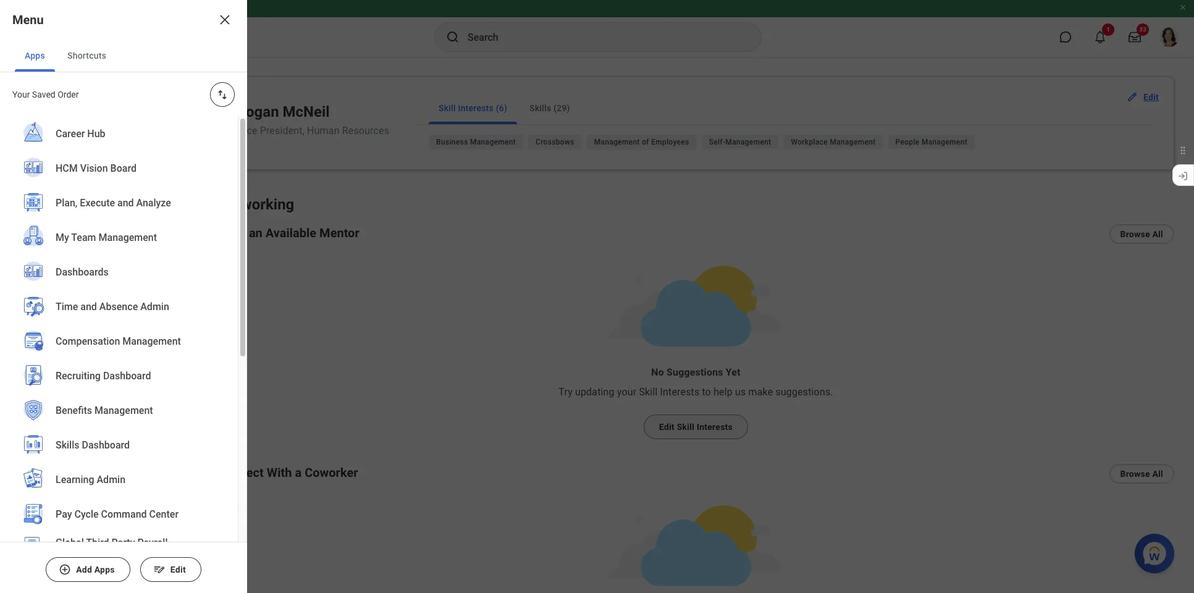Task type: locate. For each thing, give the bounding box(es) containing it.
1 vertical spatial edit button
[[140, 557, 201, 582]]

compensation management link
[[15, 324, 223, 360]]

career
[[62, 82, 99, 96], [56, 128, 85, 140]]

you
[[117, 137, 134, 149]]

0 vertical spatial browse
[[1121, 229, 1150, 239]]

preferences inside my mentorship preferences link
[[104, 473, 151, 483]]

2 vertical spatial edit
[[170, 565, 186, 575]]

management down the my applications link
[[95, 405, 153, 417]]

my for my applications
[[42, 382, 54, 392]]

1 vertical spatial skill
[[639, 386, 658, 398]]

1 list from the top
[[0, 117, 238, 593]]

0 horizontal spatial skill
[[439, 103, 456, 113]]

learning admin
[[56, 474, 125, 486]]

1 vertical spatial tab list
[[414, 92, 1154, 125]]

for
[[101, 137, 114, 149]]

skill up business
[[439, 103, 456, 113]]

plus circle image
[[59, 564, 71, 576]]

mentorship
[[56, 473, 101, 483]]

learning admin link
[[15, 463, 223, 499]]

browse
[[1121, 229, 1150, 239], [1121, 469, 1150, 479]]

0 vertical spatial suggestions
[[42, 137, 99, 149]]

global navigation dialog
[[0, 0, 247, 593]]

sort image
[[216, 88, 229, 101]]

command
[[101, 509, 147, 520]]

2 browse from the top
[[1121, 469, 1150, 479]]

management for compensation management
[[123, 336, 181, 347]]

management left workplace
[[726, 138, 771, 146]]

my down "my gigs" on the bottom left of the page
[[42, 382, 54, 392]]

apps inside button
[[94, 565, 115, 575]]

interests left (6)
[[458, 103, 494, 113]]

all
[[1153, 229, 1164, 239], [1153, 469, 1164, 479]]

skills (29) button
[[520, 92, 580, 124]]

skills left (29)
[[530, 103, 551, 113]]

plan, execute and analyze
[[56, 197, 171, 209]]

0 horizontal spatial tab list
[[0, 40, 247, 72]]

skills for skills (29)
[[530, 103, 551, 113]]

0 vertical spatial skill
[[439, 103, 456, 113]]

1 horizontal spatial admin
[[140, 301, 169, 313]]

2 browse all from the top
[[1121, 469, 1164, 479]]

skills inside skills dashboard link
[[56, 440, 79, 451]]

0 vertical spatial admin
[[140, 301, 169, 313]]

1 vertical spatial edit
[[659, 422, 675, 432]]

career hub up vision
[[56, 128, 105, 140]]

global third party payroll link
[[15, 532, 223, 568]]

notifications large image
[[1094, 31, 1107, 43]]

3 list from the top
[[0, 290, 198, 487]]

tab list
[[0, 40, 247, 72], [414, 92, 1154, 125]]

1 horizontal spatial suggestions
[[667, 366, 723, 378]]

and down development items
[[81, 301, 97, 313]]

dashboard down opportunity graph link
[[82, 440, 130, 451]]

career hub
[[62, 82, 124, 96], [56, 128, 105, 140]]

1 vertical spatial interests
[[660, 386, 700, 398]]

browse all
[[1121, 229, 1164, 239], [1121, 469, 1164, 479]]

1 browse all link from the top
[[1109, 224, 1175, 244]]

1 vertical spatial admin
[[97, 474, 125, 486]]

management down 'time and absence admin' 'link'
[[123, 336, 181, 347]]

1 horizontal spatial and
[[117, 197, 134, 209]]

1 horizontal spatial edit button
[[1121, 85, 1167, 109]]

1 vertical spatial apps
[[94, 565, 115, 575]]

feedback link
[[41, 320, 168, 332]]

team
[[71, 232, 96, 244]]

development items
[[42, 291, 119, 301]]

crossbows
[[536, 138, 575, 146]]

edit button
[[1121, 85, 1167, 109], [140, 557, 201, 582]]

my left team at the left of page
[[56, 232, 69, 244]]

1 vertical spatial all
[[1153, 469, 1164, 479]]

edit for the topmost edit button
[[1144, 92, 1159, 102]]

2 horizontal spatial edit
[[1144, 92, 1159, 102]]

edit
[[1144, 92, 1159, 102], [659, 422, 675, 432], [170, 565, 186, 575]]

preferences down the opportunity
[[42, 442, 90, 452]]

0 vertical spatial and
[[117, 197, 134, 209]]

career up hcm
[[56, 128, 85, 140]]

edit right text edit image
[[170, 565, 186, 575]]

0 vertical spatial apps
[[25, 51, 45, 61]]

cycle
[[74, 509, 99, 520]]

my
[[56, 232, 69, 244], [42, 352, 54, 361], [42, 382, 54, 392], [42, 473, 54, 483]]

management for self-management
[[726, 138, 771, 146]]

banner
[[0, 0, 1194, 57]]

menu
[[12, 12, 44, 27]]

edit inside edit skill interests button
[[659, 422, 675, 432]]

apps inside button
[[25, 51, 45, 61]]

edit down try updating your skill interests to help us make suggestions.
[[659, 422, 675, 432]]

tab list containing skill interests (6)
[[414, 92, 1154, 125]]

1 vertical spatial browse all link
[[1109, 464, 1175, 484]]

pay
[[56, 509, 72, 520]]

employees
[[651, 138, 689, 146]]

dashboard for skills dashboard
[[82, 440, 130, 451]]

edit button down payroll
[[140, 557, 201, 582]]

list inside the global navigation dialog
[[0, 117, 238, 593]]

0 vertical spatial browse all
[[1121, 229, 1164, 239]]

dashboards link
[[15, 255, 223, 291]]

1 vertical spatial preferences
[[104, 473, 151, 483]]

0 horizontal spatial skills
[[56, 440, 79, 451]]

browse all for connect with a coworker
[[1121, 469, 1164, 479]]

dashboard down my gigs link
[[103, 370, 151, 382]]

list containing suggestions for you
[[0, 126, 198, 230]]

apps down menu
[[25, 51, 45, 61]]

1 browse all from the top
[[1121, 229, 1164, 239]]

0 vertical spatial dashboard
[[103, 370, 151, 382]]

career inside the global navigation dialog
[[56, 128, 85, 140]]

people management
[[896, 138, 968, 146]]

career hub down shortcuts button at the left top
[[62, 82, 124, 96]]

2 list from the top
[[0, 126, 198, 230]]

1 horizontal spatial apps
[[94, 565, 115, 575]]

management right people
[[922, 138, 968, 146]]

my inside "link"
[[56, 232, 69, 244]]

1 vertical spatial skills
[[56, 440, 79, 451]]

edit right edit icon
[[1144, 92, 1159, 102]]

career down shortcuts
[[62, 82, 99, 96]]

0 vertical spatial browse all link
[[1109, 224, 1175, 244]]

1 browse from the top
[[1121, 229, 1150, 239]]

1 vertical spatial career hub
[[56, 128, 105, 140]]

management right workplace
[[830, 138, 876, 146]]

suggestions up try updating your skill interests to help us make suggestions.
[[667, 366, 723, 378]]

a
[[295, 465, 302, 480]]

tab list for menu
[[0, 40, 247, 72]]

center
[[149, 509, 179, 520]]

plan, execute and analyze link
[[15, 186, 223, 222]]

my for my mentorship preferences
[[42, 473, 54, 483]]

0 horizontal spatial and
[[81, 301, 97, 313]]

to
[[702, 386, 711, 398]]

hub left you
[[87, 128, 105, 140]]

management down (6)
[[470, 138, 516, 146]]

logan mcneil vice president, human resources
[[238, 103, 389, 137]]

1 horizontal spatial preferences
[[104, 473, 151, 483]]

my left learning
[[42, 473, 54, 483]]

edit image
[[1126, 91, 1139, 103]]

management inside benefits management link
[[95, 405, 153, 417]]

with
[[267, 465, 292, 480]]

hub down shortcuts button at the left top
[[102, 82, 124, 96]]

edit inside the global navigation dialog
[[170, 565, 186, 575]]

0 horizontal spatial apps
[[25, 51, 45, 61]]

1 vertical spatial dashboard
[[82, 440, 130, 451]]

1 vertical spatial browse
[[1121, 469, 1150, 479]]

1 horizontal spatial skill
[[639, 386, 658, 398]]

text edit image
[[153, 564, 165, 576]]

apps
[[25, 51, 45, 61], [94, 565, 115, 575]]

time and absence admin
[[56, 301, 169, 313]]

human
[[307, 125, 340, 137]]

1 vertical spatial career
[[56, 128, 85, 140]]

2 browse all link from the top
[[1109, 464, 1175, 484]]

preferences down skills dashboard link at bottom left
[[104, 473, 151, 483]]

recruiting dashboard
[[56, 370, 151, 382]]

suggestions up hcm
[[42, 137, 99, 149]]

skill
[[439, 103, 456, 113], [639, 386, 658, 398], [677, 422, 695, 432]]

help
[[714, 386, 733, 398]]

0 horizontal spatial preferences
[[42, 442, 90, 452]]

1 vertical spatial browse all
[[1121, 469, 1164, 479]]

management left of
[[594, 138, 640, 146]]

0 horizontal spatial admin
[[97, 474, 125, 486]]

list
[[0, 117, 238, 593], [0, 126, 198, 230], [0, 290, 198, 487]]

1 vertical spatial and
[[81, 301, 97, 313]]

career hub inside the global navigation dialog
[[56, 128, 105, 140]]

tab list containing apps
[[0, 40, 247, 72]]

hub
[[102, 82, 124, 96], [87, 128, 105, 140]]

shortcuts button
[[57, 40, 116, 72]]

edit button down inbox large image
[[1121, 85, 1167, 109]]

skill right your in the right of the page
[[639, 386, 658, 398]]

interests down to on the bottom
[[697, 422, 733, 432]]

2 all from the top
[[1153, 469, 1164, 479]]

management down "plan, execute and analyze" link
[[99, 232, 157, 244]]

opportunity graph
[[42, 412, 115, 422]]

my mentorship preferences link
[[41, 471, 168, 484]]

hub inside career hub link
[[87, 128, 105, 140]]

coworker
[[305, 465, 358, 480]]

add apps
[[76, 565, 115, 575]]

list containing career hub
[[0, 117, 238, 593]]

skill interests (6)
[[439, 103, 507, 113]]

profile logan mcneil element
[[1152, 23, 1187, 51]]

0 vertical spatial all
[[1153, 229, 1164, 239]]

1 all from the top
[[1153, 229, 1164, 239]]

0 horizontal spatial edit button
[[140, 557, 201, 582]]

0 vertical spatial skills
[[530, 103, 551, 113]]

browse all link for connect with a coworker
[[1109, 464, 1175, 484]]

gigs
[[56, 352, 74, 361]]

apps right add
[[94, 565, 115, 575]]

2 horizontal spatial skill
[[677, 422, 695, 432]]

1 horizontal spatial skills
[[530, 103, 551, 113]]

skills inside skills (29) button
[[530, 103, 551, 113]]

admin inside 'link'
[[140, 301, 169, 313]]

search image
[[446, 30, 460, 44]]

0 vertical spatial hub
[[102, 82, 124, 96]]

0 horizontal spatial suggestions
[[42, 137, 99, 149]]

1 vertical spatial hub
[[87, 128, 105, 140]]

explore
[[42, 206, 76, 218]]

learning
[[56, 474, 94, 486]]

management
[[470, 138, 516, 146], [594, 138, 640, 146], [726, 138, 771, 146], [830, 138, 876, 146], [922, 138, 968, 146], [99, 232, 157, 244], [123, 336, 181, 347], [95, 405, 153, 417]]

make
[[749, 386, 773, 398]]

plan,
[[56, 197, 77, 209]]

0 vertical spatial edit
[[1144, 92, 1159, 102]]

items
[[97, 291, 119, 301]]

suggestions for you
[[42, 137, 134, 149]]

preferences
[[42, 442, 90, 452], [104, 473, 151, 483]]

management inside my team management "link"
[[99, 232, 157, 244]]

and
[[117, 197, 134, 209], [81, 301, 97, 313]]

0 vertical spatial tab list
[[0, 40, 247, 72]]

try
[[559, 386, 573, 398]]

all for meet an available mentor
[[1153, 229, 1164, 239]]

1 horizontal spatial edit
[[659, 422, 675, 432]]

interests down "no suggestions yet"
[[660, 386, 700, 398]]

shortcuts
[[67, 51, 106, 61]]

my left the gigs
[[42, 352, 54, 361]]

1 horizontal spatial tab list
[[414, 92, 1154, 125]]

skills down the opportunity
[[56, 440, 79, 451]]

and left analyze
[[117, 197, 134, 209]]

preferences link
[[41, 441, 168, 454]]

management inside compensation management 'link'
[[123, 336, 181, 347]]

my applications link
[[41, 381, 168, 393]]

0 horizontal spatial edit
[[170, 565, 186, 575]]

0 vertical spatial preferences
[[42, 442, 90, 452]]

my team management
[[56, 232, 157, 244]]

edit skill interests button
[[644, 415, 748, 439]]

skill down try updating your skill interests to help us make suggestions.
[[677, 422, 695, 432]]

interests
[[458, 103, 494, 113], [660, 386, 700, 398], [697, 422, 733, 432]]



Task type: vqa. For each thing, say whether or not it's contained in the screenshot.
Voluntary Supplemental Life - Liberty Mutual  (Employee)'s Primary Percentage element
no



Task type: describe. For each thing, give the bounding box(es) containing it.
pay cycle command center link
[[15, 497, 223, 533]]

inbox large image
[[1129, 31, 1141, 43]]

benefits management link
[[15, 394, 223, 429]]

graph
[[91, 412, 115, 422]]

global
[[56, 537, 84, 548]]

president,
[[260, 125, 305, 137]]

dashboard image
[[12, 136, 27, 151]]

management of employees
[[594, 138, 689, 146]]

connect
[[218, 465, 264, 480]]

tab list for logan mcneil
[[414, 92, 1154, 125]]

party
[[112, 537, 135, 548]]

your
[[617, 386, 637, 398]]

benefits
[[56, 405, 92, 417]]

edit skill interests
[[659, 422, 733, 432]]

close environment banner image
[[1180, 4, 1187, 11]]

absence
[[99, 301, 138, 313]]

no
[[651, 366, 664, 378]]

time
[[56, 301, 78, 313]]

opportunity
[[42, 412, 89, 422]]

analyze
[[136, 197, 171, 209]]

payroll
[[137, 537, 168, 548]]

meet an available mentor
[[218, 226, 359, 240]]

add
[[76, 565, 92, 575]]

development items link
[[41, 290, 168, 302]]

yet
[[726, 366, 741, 378]]

hcm vision board link
[[15, 151, 223, 187]]

plan
[[42, 172, 62, 184]]

2 vertical spatial skill
[[677, 422, 695, 432]]

try updating your skill interests to help us make suggestions.
[[559, 386, 833, 398]]

self-management
[[709, 138, 771, 146]]

mcneil
[[283, 103, 330, 120]]

suggestions for you link
[[0, 126, 198, 161]]

browse all for meet an available mentor
[[1121, 229, 1164, 239]]

applications
[[56, 382, 106, 392]]

x image
[[218, 12, 232, 27]]

my for my team management
[[56, 232, 69, 244]]

plan link
[[0, 161, 198, 195]]

skills (29)
[[530, 103, 570, 113]]

2 vertical spatial interests
[[697, 422, 733, 432]]

vision
[[80, 163, 108, 174]]

my team management link
[[15, 221, 223, 256]]

dashboard for recruiting dashboard
[[103, 370, 151, 382]]

onboarding home image
[[12, 171, 27, 185]]

hcm
[[56, 163, 78, 174]]

browse all link for meet an available mentor
[[1109, 224, 1175, 244]]

self-
[[709, 138, 726, 146]]

workplace
[[791, 138, 828, 146]]

vice
[[238, 125, 257, 137]]

browse for meet an available mentor
[[1121, 229, 1150, 239]]

recruiting
[[56, 370, 101, 382]]

no suggestions yet
[[651, 366, 741, 378]]

board
[[110, 163, 137, 174]]

explore link
[[0, 195, 198, 230]]

your saved order
[[12, 90, 79, 99]]

1 vertical spatial suggestions
[[667, 366, 723, 378]]

my for my gigs
[[42, 352, 54, 361]]

connect with a coworker
[[218, 465, 358, 480]]

career hub link
[[15, 117, 223, 153]]

meet
[[218, 226, 246, 240]]

management for benefits management
[[95, 405, 153, 417]]

execute
[[80, 197, 115, 209]]

apps button
[[15, 40, 55, 72]]

0 vertical spatial career hub
[[62, 82, 124, 96]]

0 vertical spatial edit button
[[1121, 85, 1167, 109]]

and inside 'link'
[[81, 301, 97, 313]]

preferences inside preferences link
[[42, 442, 90, 452]]

my mentorship preferences
[[42, 473, 151, 483]]

networking
[[218, 196, 294, 213]]

my gigs
[[42, 352, 74, 361]]

skills for skills dashboard
[[56, 440, 79, 451]]

0 vertical spatial interests
[[458, 103, 494, 113]]

global third party payroll
[[56, 537, 168, 548]]

business management
[[436, 138, 516, 146]]

list containing development items
[[0, 290, 198, 487]]

management for people management
[[922, 138, 968, 146]]

0 vertical spatial career
[[62, 82, 99, 96]]

add apps button
[[46, 557, 130, 582]]

compensation management
[[56, 336, 181, 347]]

dashboards
[[56, 266, 109, 278]]

management for business management
[[470, 138, 516, 146]]

admin inside "link"
[[97, 474, 125, 486]]

all for connect with a coworker
[[1153, 469, 1164, 479]]

(6)
[[496, 103, 507, 113]]

us
[[735, 386, 746, 398]]

(29)
[[554, 103, 570, 113]]

edit for leftmost edit button
[[170, 565, 186, 575]]

time and absence admin link
[[15, 290, 223, 326]]

an
[[249, 226, 262, 240]]

people
[[896, 138, 920, 146]]

skills dashboard link
[[15, 428, 223, 464]]

updating
[[575, 386, 615, 398]]

browse for connect with a coworker
[[1121, 469, 1150, 479]]

suggestions.
[[776, 386, 833, 398]]

hcm vision board
[[56, 163, 137, 174]]

timeline milestone image
[[12, 205, 27, 220]]

of
[[642, 138, 649, 146]]

management for workplace management
[[830, 138, 876, 146]]

business
[[436, 138, 468, 146]]

skill interests (6) button
[[429, 92, 517, 124]]

my applications
[[42, 382, 106, 392]]

mentor
[[320, 226, 359, 240]]

workplace management
[[791, 138, 876, 146]]

pay cycle command center
[[56, 509, 179, 520]]

development
[[42, 291, 94, 301]]

available
[[266, 226, 316, 240]]



